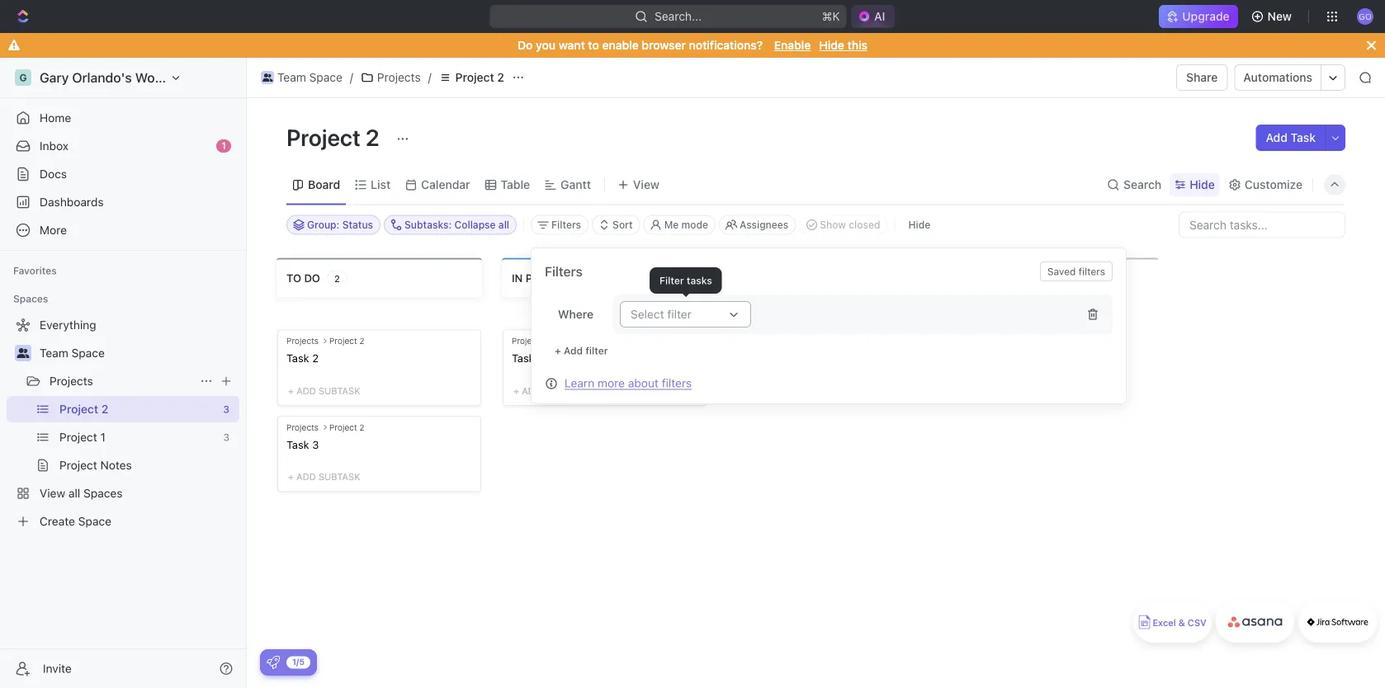 Task type: describe. For each thing, give the bounding box(es) containing it.
want
[[559, 38, 585, 52]]

select filter
[[631, 307, 692, 321]]

do you want to enable browser notifications? enable hide this
[[518, 38, 868, 52]]

automations
[[1244, 71, 1312, 84]]

excel
[[1153, 618, 1176, 629]]

learn more about filters
[[565, 376, 692, 390]]

notifications?
[[689, 38, 763, 52]]

home link
[[7, 105, 239, 131]]

csv
[[1188, 618, 1207, 629]]

customize button
[[1223, 173, 1308, 196]]

1 horizontal spatial space
[[309, 71, 342, 84]]

hide inside dropdown button
[[1190, 178, 1215, 192]]

customize
[[1245, 178, 1303, 192]]

+ for task 1
[[513, 386, 519, 396]]

onboarding checklist button element
[[267, 656, 280, 669]]

0 vertical spatial team
[[277, 71, 306, 84]]

status
[[1053, 272, 1093, 284]]

projects inside the sidebar navigation
[[50, 374, 93, 388]]

browser
[[642, 38, 686, 52]]

gantt link
[[557, 173, 591, 196]]

&
[[1179, 618, 1185, 629]]

filters button
[[531, 215, 589, 235]]

new
[[1268, 9, 1292, 23]]

+ for task 2
[[288, 386, 294, 396]]

projects for task 3
[[286, 423, 319, 432]]

in progress
[[512, 272, 583, 284]]

saved
[[1047, 266, 1076, 277]]

board link
[[305, 173, 340, 196]]

more
[[598, 376, 625, 390]]

new button
[[1244, 3, 1302, 30]]

select
[[631, 307, 664, 321]]

add task button
[[1256, 125, 1326, 151]]

+ add subtask for 3
[[288, 472, 360, 483]]

dashboards link
[[7, 189, 239, 215]]

user group image inside the sidebar navigation
[[17, 348, 29, 358]]

upgrade
[[1182, 9, 1230, 23]]

0 vertical spatial projects link
[[356, 68, 425, 87]]

do
[[518, 38, 533, 52]]

favorites
[[13, 265, 57, 277]]

table link
[[497, 173, 530, 196]]

1/5
[[292, 657, 305, 667]]

learn
[[565, 376, 595, 390]]

select filter button
[[620, 301, 751, 328]]

saved filters
[[1047, 266, 1105, 277]]

hide button
[[902, 215, 937, 235]]

add down task 2
[[296, 386, 316, 396]]

search
[[1124, 178, 1162, 192]]

do
[[304, 272, 320, 284]]

search button
[[1102, 173, 1167, 196]]

add down task 3
[[296, 472, 316, 483]]

assignees button
[[719, 215, 796, 235]]

subtask for 1
[[544, 386, 586, 396]]

docs link
[[7, 161, 239, 187]]

add task
[[1266, 131, 1316, 144]]

calendar
[[421, 178, 470, 192]]

team inside the sidebar navigation
[[40, 346, 68, 360]]

this
[[847, 38, 868, 52]]

0 horizontal spatial filters
[[545, 264, 583, 279]]

team space link inside the sidebar navigation
[[40, 340, 236, 367]]

add up 'learn'
[[564, 345, 583, 357]]

projects for task 2
[[286, 336, 319, 346]]

filter inside dropdown button
[[667, 307, 692, 321]]

table
[[501, 178, 530, 192]]

task for task 3
[[286, 438, 309, 451]]

excel & csv
[[1153, 618, 1207, 629]]

hide inside button
[[908, 219, 930, 231]]

team space inside the sidebar navigation
[[40, 346, 105, 360]]



Task type: locate. For each thing, give the bounding box(es) containing it.
task 2
[[286, 352, 319, 364]]

add
[[1266, 131, 1288, 144], [1027, 272, 1050, 284], [564, 345, 583, 357], [296, 386, 316, 396], [522, 386, 541, 396], [296, 472, 316, 483]]

1
[[221, 140, 226, 151], [538, 352, 542, 364]]

1 horizontal spatial team space link
[[257, 68, 347, 87]]

filters
[[545, 264, 583, 279], [1079, 266, 1105, 277], [662, 376, 692, 390]]

team space link
[[257, 68, 347, 87], [40, 340, 236, 367]]

sidebar navigation
[[0, 58, 247, 688]]

3
[[312, 438, 319, 451]]

+ add subtask for 1
[[513, 386, 586, 396]]

learn more about filters link
[[565, 376, 692, 390]]

hide button
[[1170, 173, 1220, 196]]

0 horizontal spatial filter
[[586, 345, 608, 357]]

0 horizontal spatial 1
[[221, 140, 226, 151]]

+ add subtask
[[288, 386, 360, 396], [513, 386, 586, 396], [288, 472, 360, 483]]

0 horizontal spatial team
[[40, 346, 68, 360]]

dashboards
[[40, 195, 104, 209]]

favorites button
[[7, 261, 63, 281]]

projects
[[377, 71, 421, 84], [286, 336, 319, 346], [512, 336, 544, 346], [50, 374, 93, 388], [286, 423, 319, 432]]

0 horizontal spatial projects link
[[50, 368, 193, 395]]

space
[[309, 71, 342, 84], [71, 346, 105, 360]]

upgrade link
[[1159, 5, 1238, 28]]

2 horizontal spatial hide
[[1190, 178, 1215, 192]]

user group image inside team space link
[[262, 73, 273, 82]]

0 horizontal spatial team space link
[[40, 340, 236, 367]]

filter right select
[[667, 307, 692, 321]]

task 1
[[512, 352, 542, 364]]

1 horizontal spatial /
[[428, 71, 431, 84]]

+ down task 3
[[288, 472, 294, 483]]

1 horizontal spatial team space
[[277, 71, 342, 84]]

you
[[536, 38, 556, 52]]

0 horizontal spatial team space
[[40, 346, 105, 360]]

about
[[628, 376, 659, 390]]

assignees
[[740, 219, 789, 231]]

task
[[1291, 131, 1316, 144], [286, 352, 309, 364], [512, 352, 535, 364], [286, 438, 309, 451]]

task up customize
[[1291, 131, 1316, 144]]

1 horizontal spatial user group image
[[262, 73, 273, 82]]

subtask
[[319, 386, 360, 396], [544, 386, 586, 396], [319, 472, 360, 483]]

filters up where
[[545, 264, 583, 279]]

1 vertical spatial to
[[286, 272, 301, 284]]

share button
[[1176, 64, 1228, 91]]

1 horizontal spatial to
[[588, 38, 599, 52]]

0 vertical spatial 1
[[221, 140, 226, 151]]

home
[[40, 111, 71, 125]]

1 vertical spatial team
[[40, 346, 68, 360]]

0 vertical spatial team space
[[277, 71, 342, 84]]

1 vertical spatial projects link
[[50, 368, 193, 395]]

2 / from the left
[[428, 71, 431, 84]]

0 vertical spatial to
[[588, 38, 599, 52]]

projects link
[[356, 68, 425, 87], [50, 368, 193, 395]]

list link
[[367, 173, 391, 196]]

+ add subtask down task 1
[[513, 386, 586, 396]]

onboarding checklist button image
[[267, 656, 280, 669]]

board
[[308, 178, 340, 192]]

0 vertical spatial hide
[[819, 38, 844, 52]]

filter up more
[[586, 345, 608, 357]]

filter
[[667, 307, 692, 321], [586, 345, 608, 357]]

inbox
[[40, 139, 69, 153]]

+ for task 3
[[288, 472, 294, 483]]

+
[[555, 345, 561, 357], [288, 386, 294, 396], [513, 386, 519, 396], [288, 472, 294, 483]]

+ down task 1
[[513, 386, 519, 396]]

+ add subtask down 3
[[288, 472, 360, 483]]

⌘k
[[822, 9, 840, 23]]

1 vertical spatial 1
[[538, 352, 542, 364]]

where
[[558, 307, 594, 321]]

1 vertical spatial filter
[[586, 345, 608, 357]]

task left + add filter
[[512, 352, 535, 364]]

add down task 1
[[522, 386, 541, 396]]

0 horizontal spatial /
[[350, 71, 353, 84]]

subtask for 2
[[319, 386, 360, 396]]

1 horizontal spatial projects link
[[356, 68, 425, 87]]

projects link inside tree
[[50, 368, 193, 395]]

subtask down + add filter
[[544, 386, 586, 396]]

tree
[[7, 312, 239, 535]]

task inside 'button'
[[1291, 131, 1316, 144]]

excel & csv link
[[1133, 602, 1212, 643]]

task left 3
[[286, 438, 309, 451]]

Search tasks... text field
[[1180, 213, 1345, 237]]

filters
[[551, 219, 581, 231]]

enable
[[602, 38, 639, 52]]

filters right about
[[662, 376, 692, 390]]

project 2
[[455, 71, 504, 84], [286, 123, 384, 151], [329, 336, 365, 346], [555, 336, 590, 346], [329, 423, 365, 432]]

1 vertical spatial team space
[[40, 346, 105, 360]]

1 horizontal spatial hide
[[908, 219, 930, 231]]

1 horizontal spatial team
[[277, 71, 306, 84]]

share
[[1186, 71, 1218, 84]]

add inside 'button'
[[1266, 131, 1288, 144]]

project 2 link
[[435, 68, 508, 87]]

tree inside the sidebar navigation
[[7, 312, 239, 535]]

add left status
[[1027, 272, 1050, 284]]

space inside tree
[[71, 346, 105, 360]]

to right want
[[588, 38, 599, 52]]

to left do
[[286, 272, 301, 284]]

add up customize
[[1266, 131, 1288, 144]]

2
[[497, 71, 504, 84], [366, 123, 380, 151], [334, 273, 340, 284], [359, 336, 365, 346], [585, 336, 590, 346], [312, 352, 319, 364], [359, 423, 365, 432]]

hide
[[819, 38, 844, 52], [1190, 178, 1215, 192], [908, 219, 930, 231]]

search...
[[655, 9, 702, 23]]

enable
[[774, 38, 811, 52]]

0 vertical spatial filter
[[667, 307, 692, 321]]

task 3
[[286, 438, 319, 451]]

task down to do
[[286, 352, 309, 364]]

0 vertical spatial space
[[309, 71, 342, 84]]

+ add subtask down task 2
[[288, 386, 360, 396]]

progress
[[526, 272, 583, 284]]

docs
[[40, 167, 67, 181]]

1 horizontal spatial filters
[[662, 376, 692, 390]]

add status
[[1027, 272, 1093, 284]]

+ add subtask for 2
[[288, 386, 360, 396]]

user group image
[[262, 73, 273, 82], [17, 348, 29, 358]]

spaces
[[13, 293, 48, 305]]

project
[[455, 71, 494, 84], [286, 123, 361, 151], [329, 336, 357, 346], [555, 336, 583, 346], [329, 423, 357, 432]]

calendar link
[[418, 173, 470, 196]]

automations button
[[1235, 65, 1321, 90]]

list
[[371, 178, 391, 192]]

task for task 2
[[286, 352, 309, 364]]

tree containing team space
[[7, 312, 239, 535]]

0 horizontal spatial user group image
[[17, 348, 29, 358]]

subtask down task 2
[[319, 386, 360, 396]]

invite
[[43, 662, 72, 676]]

+ down task 2
[[288, 386, 294, 396]]

0 horizontal spatial space
[[71, 346, 105, 360]]

1 vertical spatial hide
[[1190, 178, 1215, 192]]

2 vertical spatial hide
[[908, 219, 930, 231]]

1 horizontal spatial 1
[[538, 352, 542, 364]]

team space
[[277, 71, 342, 84], [40, 346, 105, 360]]

/
[[350, 71, 353, 84], [428, 71, 431, 84]]

task for task 1
[[512, 352, 535, 364]]

subtask for 3
[[319, 472, 360, 483]]

2 horizontal spatial filters
[[1079, 266, 1105, 277]]

0 vertical spatial user group image
[[262, 73, 273, 82]]

1 vertical spatial team space link
[[40, 340, 236, 367]]

1 / from the left
[[350, 71, 353, 84]]

filters right the saved
[[1079, 266, 1105, 277]]

0 horizontal spatial to
[[286, 272, 301, 284]]

1 horizontal spatial filter
[[667, 307, 692, 321]]

subtask down 3
[[319, 472, 360, 483]]

1 vertical spatial user group image
[[17, 348, 29, 358]]

1 inside the sidebar navigation
[[221, 140, 226, 151]]

to do
[[286, 272, 320, 284]]

0 horizontal spatial hide
[[819, 38, 844, 52]]

0 vertical spatial team space link
[[257, 68, 347, 87]]

+ add filter
[[555, 345, 608, 357]]

team
[[277, 71, 306, 84], [40, 346, 68, 360]]

projects for task 1
[[512, 336, 544, 346]]

+ right task 1
[[555, 345, 561, 357]]

in
[[512, 272, 523, 284]]

1 vertical spatial space
[[71, 346, 105, 360]]

gantt
[[561, 178, 591, 192]]



Task type: vqa. For each thing, say whether or not it's contained in the screenshot.
reach
no



